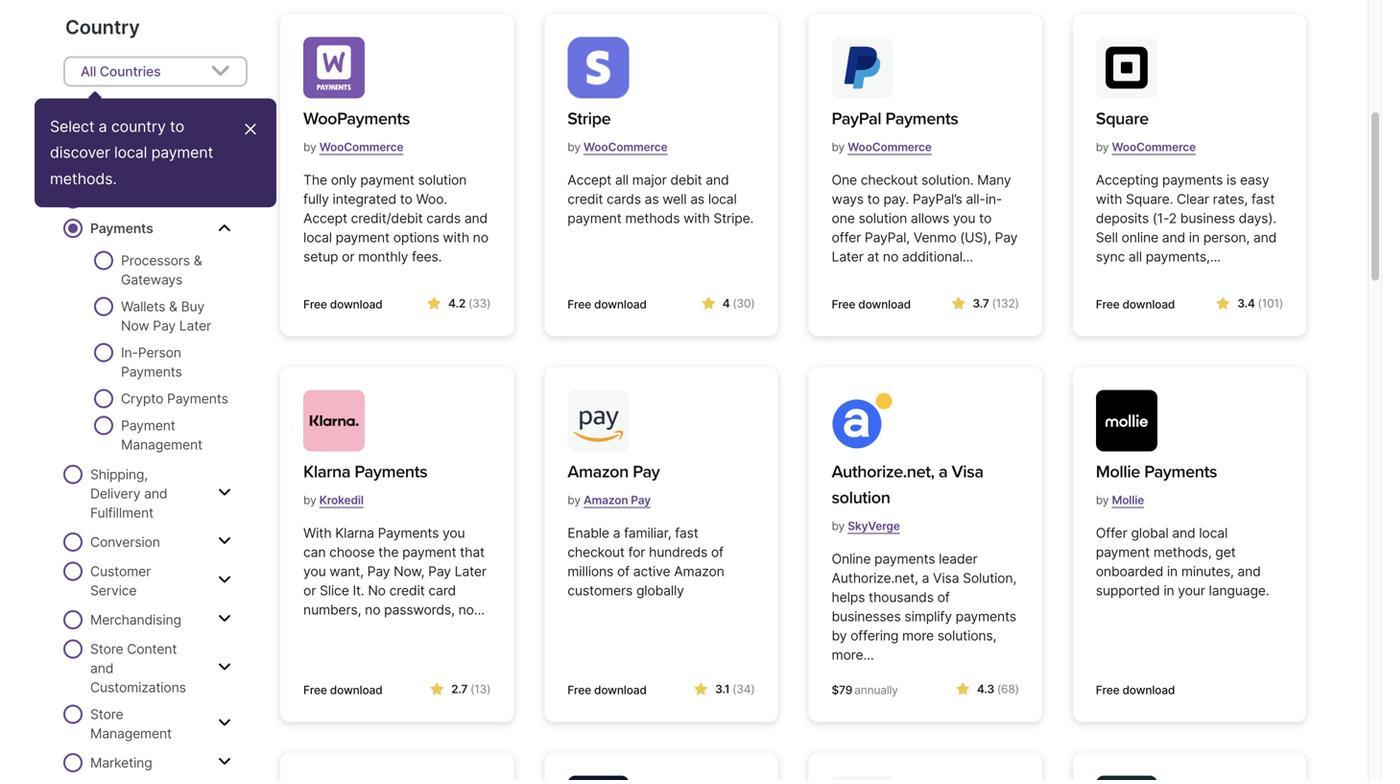 Task type: vqa. For each thing, say whether or not it's contained in the screenshot.


Task type: describe. For each thing, give the bounding box(es) containing it.
helps
[[832, 590, 865, 606]]

paypal
[[832, 108, 882, 129]]

amazon pay link down amazon pay
[[584, 486, 651, 515]]

accept inside the only payment solution fully integrated to woo. accept credit/debit cards and local payment options with no setup or monthly fees.
[[303, 210, 347, 227]]

person
[[138, 345, 181, 361]]

the
[[378, 544, 399, 561]]

your
[[1178, 583, 1206, 599]]

) for stripe
[[751, 297, 755, 311]]

payments down developed
[[90, 220, 153, 237]]

0 vertical spatial amazon
[[568, 462, 629, 482]]

132
[[996, 297, 1015, 311]]

close tooltip image
[[242, 118, 259, 141]]

( for square
[[1258, 297, 1262, 311]]

it.
[[353, 583, 364, 599]]

in-person payments
[[121, 345, 182, 380]]

is
[[1227, 172, 1237, 188]]

payment inside offer global and local payment methods, get onboarded in minutes, and supported in your language.
[[1096, 544, 1150, 561]]

woocommerce link for woopayments
[[320, 132, 404, 162]]

square.
[[1126, 191, 1174, 207]]

payments for crypto payments
[[167, 391, 228, 407]]

paypal's
[[913, 191, 963, 207]]

merchandising
[[90, 612, 181, 628]]

all extensions
[[90, 164, 176, 180]]

( for klarna payments
[[471, 683, 475, 697]]

discover
[[50, 143, 110, 162]]

by for woopayments
[[303, 140, 316, 154]]

online
[[1122, 229, 1159, 246]]

onboarded
[[1096, 564, 1164, 580]]

101
[[1262, 297, 1280, 311]]

slice
[[320, 583, 349, 599]]

pay up no
[[367, 564, 390, 580]]

1 vertical spatial in
[[1167, 564, 1178, 580]]

( for amazon pay
[[733, 683, 737, 697]]

cards inside accept all major debit and credit cards as well as local payment methods with stripe.
[[607, 191, 641, 207]]

solution inside one checkout solution. many ways to pay. paypal's all-in- one solution allows you to offer paypal, venmo (us), pay later at no additional...
[[859, 210, 907, 227]]

no
[[368, 583, 386, 599]]

3.1 ( 34 )
[[715, 683, 755, 697]]

choose
[[330, 544, 375, 561]]

pay up by amazon pay
[[633, 462, 660, 482]]

to left pay.
[[868, 191, 880, 207]]

now,
[[394, 564, 425, 580]]

ways
[[832, 191, 864, 207]]

by skyverge
[[832, 519, 900, 533]]

customer service
[[90, 564, 151, 599]]

accepting
[[1096, 172, 1159, 188]]

customer
[[90, 564, 151, 580]]

in-
[[986, 191, 1003, 207]]

businesses
[[832, 609, 901, 625]]

free for klarna payments
[[303, 684, 327, 698]]

woopayments link
[[303, 106, 410, 132]]

payments for square
[[1163, 172, 1223, 188]]

shipping,
[[90, 467, 148, 483]]

crypto
[[121, 391, 163, 407]]

only
[[331, 172, 357, 188]]

2 vertical spatial in
[[1164, 583, 1175, 599]]

authorize.net, a visa solution link
[[832, 459, 1019, 511]]

by woocommerce for paypal payments
[[832, 140, 932, 154]]

by woocommerce for stripe
[[568, 140, 668, 154]]

with inside accept all major debit and credit cards as well as local payment methods with stripe.
[[684, 210, 710, 227]]

amazon inside "enable a familiar, fast checkout for hundreds of millions of active amazon customers globally"
[[674, 564, 725, 580]]

download for stripe
[[594, 298, 647, 312]]

amazon pay
[[568, 462, 660, 482]]

major
[[632, 172, 667, 188]]

conversion
[[90, 534, 160, 551]]

can
[[303, 544, 326, 561]]

monthly
[[358, 249, 408, 265]]

( for authorize.net, a visa solution
[[997, 683, 1001, 697]]

show subcategories image for shipping, delivery and fulfillment
[[218, 485, 231, 501]]

klarna inside with klarna payments you can choose the payment that you want, pay now, pay later or slice it. no credit card numbers, no passwords, no...
[[335, 525, 374, 541]]

store content and customizations
[[90, 641, 186, 696]]

with klarna payments you can choose the payment that you want, pay now, pay later or slice it. no credit card numbers, no passwords, no...
[[303, 525, 487, 618]]

wallets
[[121, 299, 165, 315]]

online payments leader authorize.net, a visa solution, helps thousands of businesses simplify payments by offering more solutions, more...
[[832, 551, 1017, 663]]

woo.
[[416, 191, 447, 207]]

select a country to discover local payment methods.
[[50, 117, 217, 188]]

) for square
[[1280, 297, 1284, 311]]

to inside the only payment solution fully integrated to woo. accept credit/debit cards and local payment options with no setup or monthly fees.
[[400, 191, 413, 207]]

credit/debit
[[351, 210, 423, 227]]

pay up "familiar,"
[[631, 493, 651, 507]]

amazon pay link up by amazon pay
[[568, 459, 660, 485]]

krokedil
[[320, 493, 364, 507]]

payments down person
[[121, 364, 182, 380]]

and inside accept all major debit and credit cards as well as local payment methods with stripe.
[[706, 172, 729, 188]]

simplify
[[905, 609, 952, 625]]

a inside online payments leader authorize.net, a visa solution, helps thousands of businesses simplify payments by offering more solutions, more...
[[922, 570, 930, 587]]

or inside the only payment solution fully integrated to woo. accept credit/debit cards and local payment options with no setup or monthly fees.
[[342, 249, 355, 265]]

free download for square
[[1096, 298, 1175, 312]]

store for store management
[[90, 707, 123, 723]]

payment management
[[121, 418, 203, 453]]

authorize.net, inside the authorize.net, a visa solution
[[832, 462, 935, 482]]

the
[[303, 172, 327, 188]]

square link
[[1096, 106, 1196, 132]]

setup
[[303, 249, 338, 265]]

rates,
[[1213, 191, 1248, 207]]

by woocommerce for square
[[1096, 140, 1196, 154]]

woocommerce for square
[[1112, 140, 1196, 154]]

download for amazon pay
[[594, 684, 647, 698]]

woocommerce link for paypal payments
[[848, 132, 932, 162]]

woocommerce for woopayments
[[320, 140, 404, 154]]

free download for klarna payments
[[303, 684, 383, 698]]

and down days). at the top of page
[[1254, 229, 1277, 246]]

13
[[475, 683, 487, 697]]

pay up card
[[428, 564, 451, 580]]

3.1
[[715, 683, 730, 697]]

4.2 ( 33 )
[[448, 297, 491, 311]]

1 as from the left
[[645, 191, 659, 207]]

skyverge
[[848, 519, 900, 533]]

delivery
[[90, 486, 141, 502]]

3.7 ( 132 )
[[973, 297, 1019, 311]]

payments for klarna payments
[[355, 462, 428, 482]]

payments for paypal payments
[[886, 108, 959, 129]]

pay inside one checkout solution. many ways to pay. paypal's all-in- one solution allows you to offer paypal, venmo (us), pay later at no additional...
[[995, 229, 1018, 246]]

) for amazon pay
[[751, 683, 755, 697]]

sell
[[1096, 229, 1118, 246]]

store management
[[90, 707, 172, 742]]

and inside shipping, delivery and fulfillment
[[144, 486, 167, 502]]

later inside one checkout solution. many ways to pay. paypal's all-in- one solution allows you to offer paypal, venmo (us), pay later at no additional...
[[832, 249, 864, 265]]

solution for the only payment solution fully integrated to woo. accept credit/debit cards and local payment options with no setup or monthly fees.
[[418, 172, 467, 188]]

paypal payments
[[832, 108, 959, 129]]

woocommerce link for square
[[1112, 132, 1196, 162]]

$79
[[832, 684, 853, 698]]

Filter countries field
[[63, 56, 248, 87]]

2 as from the left
[[691, 191, 705, 207]]

one
[[832, 172, 857, 188]]

mollie payments
[[1096, 462, 1218, 482]]

all for all countries
[[81, 63, 96, 80]]

one checkout solution. many ways to pay. paypal's all-in- one solution allows you to offer paypal, venmo (us), pay later at no additional...
[[832, 172, 1018, 265]]

( for paypal payments
[[992, 297, 996, 311]]

and up methods,
[[1173, 525, 1196, 541]]

visa inside the authorize.net, a visa solution
[[952, 462, 984, 482]]

solution for authorize.net, a visa solution
[[832, 488, 891, 508]]

local inside accept all major debit and credit cards as well as local payment methods with stripe.
[[708, 191, 737, 207]]

fees.
[[412, 249, 442, 265]]

active
[[633, 564, 671, 580]]

online
[[832, 551, 871, 567]]

payment up integrated
[[360, 172, 415, 188]]

annually
[[855, 684, 898, 698]]

integrated
[[333, 191, 397, 207]]

download for paypal payments
[[859, 298, 911, 312]]

local inside select a country to discover local payment methods.
[[114, 143, 147, 162]]

paypal,
[[865, 229, 910, 246]]

solution,
[[963, 570, 1017, 587]]

square
[[1096, 108, 1149, 129]]

all inside accepting payments is easy with square. clear rates, fast deposits (1-2 business days). sell online and in person, and sync all payments,...
[[1129, 249, 1143, 265]]

countries
[[100, 63, 161, 80]]

developed by woo
[[90, 191, 207, 207]]

more...
[[832, 647, 874, 663]]

1 horizontal spatial payments
[[956, 609, 1017, 625]]

person,
[[1204, 229, 1250, 246]]

free for stripe
[[568, 298, 591, 312]]

payment inside accept all major debit and credit cards as well as local payment methods with stripe.
[[568, 210, 622, 227]]

sync
[[1096, 249, 1125, 265]]

1 vertical spatial amazon
[[584, 493, 628, 507]]

show subcategories image for store management
[[218, 716, 231, 731]]

credit inside accept all major debit and credit cards as well as local payment methods with stripe.
[[568, 191, 603, 207]]

all-
[[966, 191, 986, 207]]

by amazon pay
[[568, 493, 651, 507]]

show subcategories image for merchandising
[[218, 612, 231, 627]]

country
[[65, 15, 140, 39]]

fast inside accepting payments is easy with square. clear rates, fast deposits (1-2 business days). sell online and in person, and sync all payments,...
[[1252, 191, 1275, 207]]

you inside one checkout solution. many ways to pay. paypal's all-in- one solution allows you to offer paypal, venmo (us), pay later at no additional...
[[953, 210, 976, 227]]

offer global and local payment methods, get onboarded in minutes, and supported in your language.
[[1096, 525, 1270, 599]]

34
[[737, 683, 751, 697]]

accept inside accept all major debit and credit cards as well as local payment methods with stripe.
[[568, 172, 612, 188]]



Task type: locate. For each thing, give the bounding box(es) containing it.
as down debit
[[691, 191, 705, 207]]

checkout up millions
[[568, 544, 625, 561]]

with inside the only payment solution fully integrated to woo. accept credit/debit cards and local payment options with no setup or monthly fees.
[[443, 229, 469, 246]]

payment up extensions at the top of the page
[[151, 143, 213, 162]]

0 vertical spatial solution
[[418, 172, 467, 188]]

woocommerce down woopayments link
[[320, 140, 404, 154]]

management up marketing
[[90, 726, 172, 742]]

( right the 4.3
[[997, 683, 1001, 697]]

payments inside accepting payments is easy with square. clear rates, fast deposits (1-2 business days). sell online and in person, and sync all payments,...
[[1163, 172, 1223, 188]]

processors & gateways
[[121, 252, 202, 288]]

stripe.
[[714, 210, 754, 227]]

angle down image
[[210, 60, 230, 83]]

1 vertical spatial payments
[[875, 551, 936, 567]]

no inside with klarna payments you can choose the payment that you want, pay now, pay later or slice it. no credit card numbers, no passwords, no...
[[365, 602, 381, 618]]

4 woocommerce from the left
[[1112, 140, 1196, 154]]

credit inside with klarna payments you can choose the payment that you want, pay now, pay later or slice it. no credit card numbers, no passwords, no...
[[389, 583, 425, 599]]

1 by woocommerce from the left
[[303, 140, 404, 154]]

1 vertical spatial or
[[303, 583, 316, 599]]

and inside store content and customizations
[[90, 661, 114, 677]]

show subcategories image for store content and customizations
[[218, 660, 231, 675]]

& inside processors & gateways
[[194, 252, 202, 269]]

authorize.net, inside online payments leader authorize.net, a visa solution, helps thousands of businesses simplify payments by offering more solutions, more...
[[832, 570, 919, 587]]

by for klarna payments
[[303, 493, 316, 507]]

) for paypal payments
[[1015, 297, 1019, 311]]

fast
[[1252, 191, 1275, 207], [675, 525, 699, 541]]

cards inside the only payment solution fully integrated to woo. accept credit/debit cards and local payment options with no setup or monthly fees.
[[427, 210, 461, 227]]

in inside accepting payments is easy with square. clear rates, fast deposits (1-2 business days). sell online and in person, and sync all payments,...
[[1189, 229, 1200, 246]]

show subcategories image for conversion
[[218, 534, 231, 549]]

0 vertical spatial of
[[711, 544, 724, 561]]

checkout inside one checkout solution. many ways to pay. paypal's all-in- one solution allows you to offer paypal, venmo (us), pay later at no additional...
[[861, 172, 918, 188]]

buy
[[181, 299, 205, 315]]

solution.
[[922, 172, 974, 188]]

0 vertical spatial management
[[121, 437, 203, 453]]

0 vertical spatial with
[[1096, 191, 1123, 207]]

free for amazon pay
[[568, 684, 591, 698]]

familiar,
[[624, 525, 672, 541]]

show subcategories image
[[218, 485, 231, 501], [218, 534, 231, 549], [218, 755, 231, 770]]

1 horizontal spatial or
[[342, 249, 355, 265]]

venmo
[[914, 229, 957, 246]]

download for klarna payments
[[330, 684, 383, 698]]

free download for woopayments
[[303, 298, 383, 312]]

pay inside wallets & buy now pay later
[[153, 318, 176, 334]]

klarna up choose
[[335, 525, 374, 541]]

1 woocommerce from the left
[[320, 140, 404, 154]]

krokedil link
[[320, 486, 364, 515]]

2 vertical spatial payments
[[956, 609, 1017, 625]]

accept left major
[[568, 172, 612, 188]]

1 vertical spatial authorize.net,
[[832, 570, 919, 587]]

download for woopayments
[[330, 298, 383, 312]]

klarna
[[303, 462, 351, 482], [335, 525, 374, 541]]

by woocommerce down square link
[[1096, 140, 1196, 154]]

of up simplify
[[938, 590, 950, 606]]

by for stripe
[[568, 140, 581, 154]]

) right 3.7 at top right
[[1015, 297, 1019, 311]]

accept all major debit and credit cards as well as local payment methods with stripe.
[[568, 172, 754, 227]]

all inside accept all major debit and credit cards as well as local payment methods with stripe.
[[615, 172, 629, 188]]

1 show subcategories image from the top
[[218, 485, 231, 501]]

fulfillment
[[90, 505, 154, 521]]

1 vertical spatial you
[[303, 564, 326, 580]]

stripe
[[568, 108, 611, 129]]

1 horizontal spatial all
[[1129, 249, 1143, 265]]

0 horizontal spatial fast
[[675, 525, 699, 541]]

1 vertical spatial mollie
[[1112, 493, 1145, 507]]

0 horizontal spatial no
[[365, 602, 381, 618]]

payments up thousands
[[875, 551, 936, 567]]

0 horizontal spatial credit
[[389, 583, 425, 599]]

many
[[978, 172, 1012, 188]]

by woocommerce down the paypal payments link
[[832, 140, 932, 154]]

2 woocommerce link from the left
[[584, 132, 668, 162]]

3 show subcategories image from the top
[[218, 755, 231, 770]]

local inside the only payment solution fully integrated to woo. accept credit/debit cards and local payment options with no setup or monthly fees.
[[303, 229, 332, 246]]

with down well
[[684, 210, 710, 227]]

1 vertical spatial cards
[[427, 210, 461, 227]]

3.4 ( 101 )
[[1238, 297, 1284, 311]]

2 vertical spatial with
[[443, 229, 469, 246]]

) right 3.4
[[1280, 297, 1284, 311]]

fast inside "enable a familiar, fast checkout for hundreds of millions of active amazon customers globally"
[[675, 525, 699, 541]]

1 horizontal spatial of
[[711, 544, 724, 561]]

free for woopayments
[[303, 298, 327, 312]]

payment down payments you
[[402, 544, 456, 561]]

of
[[711, 544, 724, 561], [617, 564, 630, 580], [938, 590, 950, 606]]

1 horizontal spatial accept
[[568, 172, 612, 188]]

solution up the paypal,
[[859, 210, 907, 227]]

all down discover
[[90, 164, 105, 180]]

0 horizontal spatial of
[[617, 564, 630, 580]]

download
[[330, 298, 383, 312], [594, 298, 647, 312], [859, 298, 911, 312], [1123, 298, 1175, 312], [330, 684, 383, 698], [594, 684, 647, 698], [1123, 684, 1175, 698]]

store inside store management
[[90, 707, 123, 723]]

by up the enable
[[568, 493, 581, 507]]

of for amazon pay
[[617, 564, 630, 580]]

0 vertical spatial &
[[194, 252, 202, 269]]

0 horizontal spatial or
[[303, 583, 316, 599]]

show subcategories image
[[218, 220, 231, 235], [218, 573, 231, 588], [218, 612, 231, 627], [218, 660, 231, 675], [218, 716, 231, 731]]

extensions
[[109, 164, 176, 180]]

& inside wallets & buy now pay later
[[169, 299, 177, 315]]

pay up person
[[153, 318, 176, 334]]

content
[[127, 641, 177, 658]]

woocommerce link for stripe
[[584, 132, 668, 162]]

klarna up by krokedil
[[303, 462, 351, 482]]

later down the 'offer'
[[832, 249, 864, 265]]

1 woocommerce link from the left
[[320, 132, 404, 162]]

and up the customizations
[[90, 661, 114, 677]]

& for wallets
[[169, 299, 177, 315]]

local
[[114, 143, 147, 162], [708, 191, 737, 207], [303, 229, 332, 246], [1200, 525, 1228, 541]]

a for country
[[99, 117, 107, 136]]

and
[[706, 172, 729, 188], [465, 210, 488, 227], [1163, 229, 1186, 246], [1254, 229, 1277, 246], [144, 486, 167, 502], [1173, 525, 1196, 541], [1238, 564, 1261, 580], [90, 661, 114, 677]]

( right 3.4
[[1258, 297, 1262, 311]]

by inside online payments leader authorize.net, a visa solution, helps thousands of businesses simplify payments by offering more solutions, more...
[[832, 628, 847, 644]]

( right 3.7 at top right
[[992, 297, 996, 311]]

developed
[[90, 191, 157, 207]]

free for paypal payments
[[832, 298, 856, 312]]

4 show subcategories image from the top
[[218, 660, 231, 675]]

free download for stripe
[[568, 298, 647, 312]]

options
[[393, 229, 439, 246]]

all
[[81, 63, 96, 80], [90, 164, 105, 180]]

and up language.
[[1238, 564, 1261, 580]]

0 vertical spatial cards
[[607, 191, 641, 207]]

woocommerce down square link
[[1112, 140, 1196, 154]]

2 horizontal spatial of
[[938, 590, 950, 606]]

accepting payments is easy with square. clear rates, fast deposits (1-2 business days). sell online and in person, and sync all payments,...
[[1096, 172, 1277, 265]]

) for klarna payments
[[487, 683, 491, 697]]

solution inside the only payment solution fully integrated to woo. accept credit/debit cards and local payment options with no setup or monthly fees.
[[418, 172, 467, 188]]

in down methods,
[[1167, 564, 1178, 580]]

hundreds
[[649, 544, 708, 561]]

payment up onboarded
[[1096, 544, 1150, 561]]

or inside with klarna payments you can choose the payment that you want, pay now, pay later or slice it. no credit card numbers, no passwords, no...
[[303, 583, 316, 599]]

to inside select a country to discover local payment methods.
[[170, 117, 184, 136]]

a
[[99, 117, 107, 136], [939, 462, 948, 482], [613, 525, 621, 541], [922, 570, 930, 587]]

1 horizontal spatial later
[[455, 564, 487, 580]]

3 woocommerce from the left
[[848, 140, 932, 154]]

1 vertical spatial checkout
[[568, 544, 625, 561]]

or
[[342, 249, 355, 265], [303, 583, 316, 599]]

all left major
[[615, 172, 629, 188]]

cards
[[607, 191, 641, 207], [427, 210, 461, 227]]

marketing
[[90, 755, 152, 771]]

0 vertical spatial show subcategories image
[[218, 485, 231, 501]]

payment inside with klarna payments you can choose the payment that you want, pay now, pay later or slice it. no credit card numbers, no passwords, no...
[[402, 544, 456, 561]]

checkout inside "enable a familiar, fast checkout for hundreds of millions of active amazon customers globally"
[[568, 544, 625, 561]]

or right setup
[[342, 249, 355, 265]]

payment left methods
[[568, 210, 622, 227]]

by up one
[[832, 140, 845, 154]]

local up get
[[1200, 525, 1228, 541]]

category
[[65, 119, 151, 143]]

0 horizontal spatial all
[[615, 172, 629, 188]]

as up methods
[[645, 191, 659, 207]]

for
[[628, 544, 646, 561]]

show subcategories image for payments
[[218, 220, 231, 235]]

68
[[1001, 683, 1015, 697]]

payments up the solutions, at bottom right
[[956, 609, 1017, 625]]

payments up payment management
[[167, 391, 228, 407]]

2 horizontal spatial payments
[[1163, 172, 1223, 188]]

with right options
[[443, 229, 469, 246]]

local inside offer global and local payment methods, get onboarded in minutes, and supported in your language.
[[1200, 525, 1228, 541]]

2 vertical spatial show subcategories image
[[218, 755, 231, 770]]

0 vertical spatial payments
[[1163, 172, 1223, 188]]

management for store
[[90, 726, 172, 742]]

store inside store content and customizations
[[90, 641, 123, 658]]

and down 2
[[1163, 229, 1186, 246]]

1 horizontal spatial with
[[684, 210, 710, 227]]

you down can
[[303, 564, 326, 580]]

show subcategories image for marketing
[[218, 755, 231, 770]]

1 vertical spatial all
[[90, 164, 105, 180]]

fast up hundreds
[[675, 525, 699, 541]]

solution up woo. on the left top
[[418, 172, 467, 188]]

by for amazon pay
[[568, 493, 581, 507]]

1 vertical spatial store
[[90, 707, 123, 723]]

4.3
[[977, 683, 995, 697]]

0 vertical spatial in
[[1189, 229, 1200, 246]]

checkout
[[861, 172, 918, 188], [568, 544, 625, 561]]

0 horizontal spatial accept
[[303, 210, 347, 227]]

by down "stripe"
[[568, 140, 581, 154]]

fully
[[303, 191, 329, 207]]

additional...
[[902, 249, 974, 265]]

0 horizontal spatial cards
[[427, 210, 461, 227]]

3 show subcategories image from the top
[[218, 612, 231, 627]]

0 vertical spatial store
[[90, 641, 123, 658]]

language.
[[1209, 583, 1270, 599]]

later inside with klarna payments you can choose the payment that you want, pay now, pay later or slice it. no credit card numbers, no passwords, no...
[[455, 564, 487, 580]]

2 show subcategories image from the top
[[218, 573, 231, 588]]

of for authorize.net, a visa solution
[[938, 590, 950, 606]]

no
[[473, 229, 489, 246], [883, 249, 899, 265], [365, 602, 381, 618]]

by for authorize.net, a visa solution
[[832, 519, 845, 533]]

a for visa
[[939, 462, 948, 482]]

a for familiar,
[[613, 525, 621, 541]]

1 vertical spatial later
[[179, 318, 211, 334]]

store
[[90, 641, 123, 658], [90, 707, 123, 723]]

3 woocommerce link from the left
[[848, 132, 932, 162]]

amazon down hundreds
[[674, 564, 725, 580]]

0 vertical spatial visa
[[952, 462, 984, 482]]

and up the '33'
[[465, 210, 488, 227]]

by down square
[[1096, 140, 1109, 154]]

2 by woocommerce from the left
[[568, 140, 668, 154]]

all countries
[[81, 63, 161, 80]]

no down no
[[365, 602, 381, 618]]

numbers,
[[303, 602, 361, 618]]

2 woocommerce from the left
[[584, 140, 668, 154]]

by for mollie payments
[[1096, 493, 1109, 507]]

0 horizontal spatial checkout
[[568, 544, 625, 561]]

0 vertical spatial no
[[473, 229, 489, 246]]

free download for paypal payments
[[832, 298, 911, 312]]

klarna payments link
[[303, 459, 428, 485]]

0 vertical spatial credit
[[568, 191, 603, 207]]

local up setup
[[303, 229, 332, 246]]

2 horizontal spatial later
[[832, 249, 864, 265]]

credit down now,
[[389, 583, 425, 599]]

and right debit
[[706, 172, 729, 188]]

1 horizontal spatial cards
[[607, 191, 641, 207]]

woocommerce down the paypal payments link
[[848, 140, 932, 154]]

fast up days). at the top of page
[[1252, 191, 1275, 207]]

payment inside select a country to discover local payment methods.
[[151, 143, 213, 162]]

skyverge link
[[848, 512, 900, 541]]

select a country to discover local payment methods. tooltip
[[35, 98, 277, 207]]

a inside the authorize.net, a visa solution
[[939, 462, 948, 482]]

) for woopayments
[[487, 297, 491, 311]]

to left woo. on the left top
[[400, 191, 413, 207]]

to down in-
[[980, 210, 992, 227]]

0 horizontal spatial as
[[645, 191, 659, 207]]

enable a familiar, fast checkout for hundreds of millions of active amazon customers globally
[[568, 525, 725, 599]]

1 vertical spatial credit
[[389, 583, 425, 599]]

you inside with klarna payments you can choose the payment that you want, pay now, pay later or slice it. no credit card numbers, no passwords, no...
[[303, 564, 326, 580]]

0 vertical spatial accept
[[568, 172, 612, 188]]

pay right (us),
[[995, 229, 1018, 246]]

in left your at the right of the page
[[1164, 583, 1175, 599]]

visa
[[952, 462, 984, 482], [933, 570, 960, 587]]

solution inside the authorize.net, a visa solution
[[832, 488, 891, 508]]

with up deposits
[[1096, 191, 1123, 207]]

management for payment
[[121, 437, 203, 453]]

visa inside online payments leader authorize.net, a visa solution, helps thousands of businesses simplify payments by offering more solutions, more...
[[933, 570, 960, 587]]

you
[[953, 210, 976, 227], [303, 564, 326, 580]]

4 woocommerce link from the left
[[1112, 132, 1196, 162]]

1 vertical spatial &
[[169, 299, 177, 315]]

2 store from the top
[[90, 707, 123, 723]]

a inside "enable a familiar, fast checkout for hundreds of millions of active amazon customers globally"
[[613, 525, 621, 541]]

show subcategories image for customer service
[[218, 573, 231, 588]]

1 vertical spatial accept
[[303, 210, 347, 227]]

0 vertical spatial all
[[615, 172, 629, 188]]

days).
[[1239, 210, 1277, 227]]

1 vertical spatial visa
[[933, 570, 960, 587]]

0 horizontal spatial payments
[[875, 551, 936, 567]]

2.7 ( 13 )
[[451, 683, 491, 697]]

mollie link
[[1112, 486, 1145, 515]]

by woocommerce for woopayments
[[303, 140, 404, 154]]

( right 4
[[733, 297, 737, 311]]

amazon down amazon pay
[[584, 493, 628, 507]]

free for square
[[1096, 298, 1120, 312]]

free download for amazon pay
[[568, 684, 647, 698]]

0 vertical spatial all
[[81, 63, 96, 80]]

woocommerce link down woopayments link
[[320, 132, 404, 162]]

all inside field
[[81, 63, 96, 80]]

or left slice
[[303, 583, 316, 599]]

and inside the only payment solution fully integrated to woo. accept credit/debit cards and local payment options with no setup or monthly fees.
[[465, 210, 488, 227]]

& right the processors
[[194, 252, 202, 269]]

accept down fully
[[303, 210, 347, 227]]

later inside wallets & buy now pay later
[[179, 318, 211, 334]]

( for woopayments
[[469, 297, 473, 311]]

( right 3.1
[[733, 683, 737, 697]]

3 by woocommerce from the left
[[832, 140, 932, 154]]

in-
[[121, 345, 138, 361]]

1 vertical spatial show subcategories image
[[218, 534, 231, 549]]

1 vertical spatial of
[[617, 564, 630, 580]]

later
[[832, 249, 864, 265], [179, 318, 211, 334], [455, 564, 487, 580]]

a right the select on the left top of the page
[[99, 117, 107, 136]]

2 vertical spatial amazon
[[674, 564, 725, 580]]

woocommerce for paypal payments
[[848, 140, 932, 154]]

paypal payments link
[[832, 106, 959, 132]]

later down that
[[455, 564, 487, 580]]

processors
[[121, 252, 190, 269]]

to right country
[[170, 117, 184, 136]]

0 vertical spatial you
[[953, 210, 976, 227]]

customers
[[568, 583, 633, 599]]

no inside one checkout solution. many ways to pay. paypal's all-in- one solution allows you to offer paypal, venmo (us), pay later at no additional...
[[883, 249, 899, 265]]

all for all extensions
[[90, 164, 105, 180]]

store down the customizations
[[90, 707, 123, 723]]

enable
[[568, 525, 610, 541]]

1 store from the top
[[90, 641, 123, 658]]

1 show subcategories image from the top
[[218, 220, 231, 235]]

( right 4.2
[[469, 297, 473, 311]]

all left countries
[[81, 63, 96, 80]]

( for stripe
[[733, 297, 737, 311]]

no inside the only payment solution fully integrated to woo. accept credit/debit cards and local payment options with no setup or monthly fees.
[[473, 229, 489, 246]]

0 vertical spatial klarna
[[303, 462, 351, 482]]

1 horizontal spatial checkout
[[861, 172, 918, 188]]

amazon up by amazon pay
[[568, 462, 629, 482]]

woocommerce link
[[320, 132, 404, 162], [584, 132, 668, 162], [848, 132, 932, 162], [1112, 132, 1196, 162]]

1 horizontal spatial &
[[194, 252, 202, 269]]

solutions,
[[938, 628, 997, 644]]

offering
[[851, 628, 899, 644]]

0 vertical spatial mollie
[[1096, 462, 1141, 482]]

solution up by skyverge
[[832, 488, 891, 508]]

2 vertical spatial solution
[[832, 488, 891, 508]]

1 vertical spatial solution
[[859, 210, 907, 227]]

by up the
[[303, 140, 316, 154]]

later down buy
[[179, 318, 211, 334]]

5 show subcategories image from the top
[[218, 716, 231, 731]]

) for authorize.net, a visa solution
[[1015, 683, 1019, 697]]

by for square
[[1096, 140, 1109, 154]]

mollie up 'offer'
[[1112, 493, 1145, 507]]

by
[[303, 140, 316, 154], [568, 140, 581, 154], [832, 140, 845, 154], [1096, 140, 1109, 154], [160, 191, 175, 207], [303, 493, 316, 507], [568, 493, 581, 507], [1096, 493, 1109, 507], [832, 519, 845, 533], [832, 628, 847, 644]]

0 vertical spatial authorize.net,
[[832, 462, 935, 482]]

1 vertical spatial fast
[[675, 525, 699, 541]]

crypto payments
[[121, 391, 228, 407]]

by left woo
[[160, 191, 175, 207]]

payment
[[151, 143, 213, 162], [360, 172, 415, 188], [568, 210, 622, 227], [336, 229, 390, 246], [402, 544, 456, 561], [1096, 544, 1150, 561]]

thousands
[[869, 590, 934, 606]]

0 horizontal spatial with
[[443, 229, 469, 246]]

0 horizontal spatial you
[[303, 564, 326, 580]]

0 vertical spatial or
[[342, 249, 355, 265]]

by woocommerce
[[303, 140, 404, 154], [568, 140, 668, 154], [832, 140, 932, 154], [1096, 140, 1196, 154]]

global
[[1131, 525, 1169, 541]]

and up the fulfillment
[[144, 486, 167, 502]]

0 horizontal spatial &
[[169, 299, 177, 315]]

local up all extensions
[[114, 143, 147, 162]]

2 horizontal spatial with
[[1096, 191, 1123, 207]]

2 vertical spatial no
[[365, 602, 381, 618]]

by mollie
[[1096, 493, 1145, 507]]

3.4
[[1238, 297, 1256, 311]]

&
[[194, 252, 202, 269], [169, 299, 177, 315]]

store down merchandising at left
[[90, 641, 123, 658]]

local up stripe.
[[708, 191, 737, 207]]

4 ( 30 )
[[723, 297, 755, 311]]

woocommerce for stripe
[[584, 140, 668, 154]]

with inside accepting payments is easy with square. clear rates, fast deposits (1-2 business days). sell online and in person, and sync all payments,...
[[1096, 191, 1123, 207]]

1 vertical spatial no
[[883, 249, 899, 265]]

accept
[[568, 172, 612, 188], [303, 210, 347, 227]]

1 horizontal spatial no
[[473, 229, 489, 246]]

) right 4
[[751, 297, 755, 311]]

methods.
[[50, 169, 117, 188]]

by for paypal payments
[[832, 140, 845, 154]]

a up leader
[[939, 462, 948, 482]]

checkout up pay.
[[861, 172, 918, 188]]

30
[[737, 297, 751, 311]]

with
[[1096, 191, 1123, 207], [684, 210, 710, 227], [443, 229, 469, 246]]

payments for authorize.net, a visa solution
[[875, 551, 936, 567]]

2 authorize.net, from the top
[[832, 570, 919, 587]]

2 show subcategories image from the top
[[218, 534, 231, 549]]

2 horizontal spatial no
[[883, 249, 899, 265]]

methods,
[[1154, 544, 1212, 561]]

4 by woocommerce from the left
[[1096, 140, 1196, 154]]

download for square
[[1123, 298, 1175, 312]]

0 vertical spatial fast
[[1252, 191, 1275, 207]]

1 authorize.net, from the top
[[832, 462, 935, 482]]

service
[[90, 583, 137, 599]]

& left buy
[[169, 299, 177, 315]]

payments for mollie payments
[[1145, 462, 1218, 482]]

by left 'krokedil'
[[303, 493, 316, 507]]

1 vertical spatial with
[[684, 210, 710, 227]]

2 vertical spatial later
[[455, 564, 487, 580]]

management down payment
[[121, 437, 203, 453]]

payment up monthly
[[336, 229, 390, 246]]

4.2
[[448, 297, 466, 311]]

woocommerce down stripe link
[[584, 140, 668, 154]]

1 horizontal spatial as
[[691, 191, 705, 207]]

0 horizontal spatial later
[[179, 318, 211, 334]]

1 horizontal spatial you
[[953, 210, 976, 227]]

a inside select a country to discover local payment methods.
[[99, 117, 107, 136]]

payment
[[121, 418, 175, 434]]

visa down leader
[[933, 570, 960, 587]]

0 vertical spatial checkout
[[861, 172, 918, 188]]

0 vertical spatial later
[[832, 249, 864, 265]]

& for processors
[[194, 252, 202, 269]]

credit down "stripe"
[[568, 191, 603, 207]]

2 vertical spatial of
[[938, 590, 950, 606]]

1 vertical spatial klarna
[[335, 525, 374, 541]]

1 horizontal spatial credit
[[568, 191, 603, 207]]

1 vertical spatial management
[[90, 726, 172, 742]]

authorize.net, up skyverge link
[[832, 462, 935, 482]]

) right 4.2
[[487, 297, 491, 311]]

store for store content and customizations
[[90, 641, 123, 658]]

woocommerce link down stripe link
[[584, 132, 668, 162]]

1 horizontal spatial fast
[[1252, 191, 1275, 207]]

1 vertical spatial all
[[1129, 249, 1143, 265]]

of right hundreds
[[711, 544, 724, 561]]

select
[[50, 117, 94, 136]]

of inside online payments leader authorize.net, a visa solution, helps thousands of businesses simplify payments by offering more solutions, more...
[[938, 590, 950, 606]]



